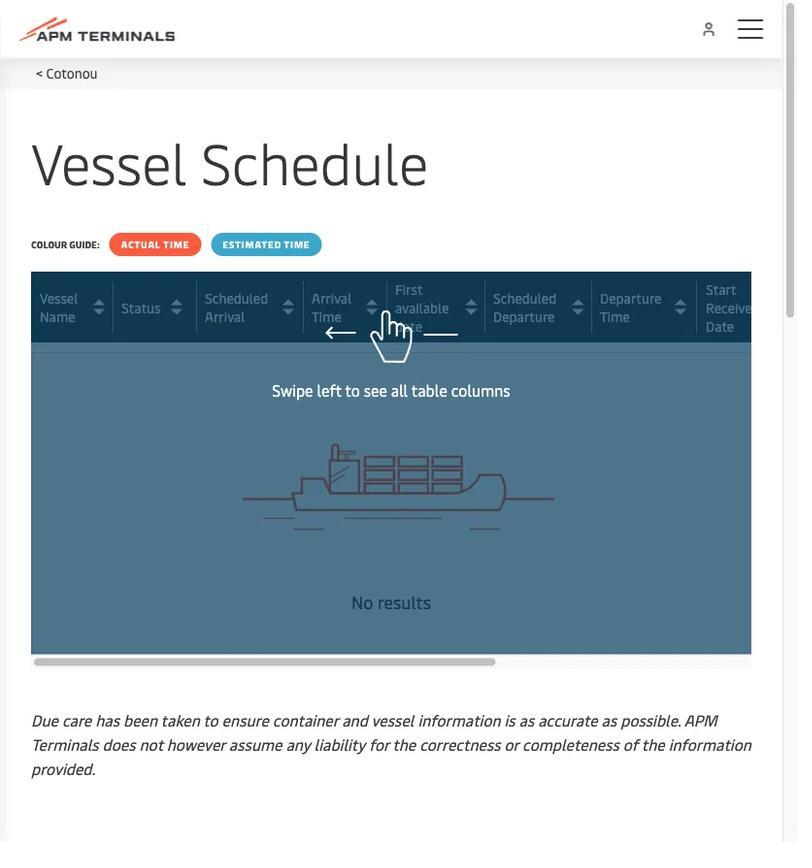 Task type: describe. For each thing, give the bounding box(es) containing it.
1 vertical spatial information
[[669, 734, 751, 755]]

cotonou link
[[46, 63, 98, 82]]

scheduled arrival button for vessel name button corresponding to 1st scheduled departure button status button
[[205, 289, 299, 326]]

time for actual time
[[164, 238, 190, 251]]

not
[[139, 734, 163, 755]]

colour
[[31, 238, 67, 251]]

actual
[[121, 238, 161, 251]]

table
[[412, 380, 448, 401]]

and
[[342, 710, 368, 731]]

swipe
[[272, 380, 313, 401]]

guide:
[[69, 238, 100, 251]]

terminals
[[31, 734, 99, 755]]

2 scheduled from the left
[[205, 289, 268, 307]]

due care has been taken to ensure container and vessel information is as accurate as possible. apm terminals does not however assume any liability for the correctness or completeness of the information provided.
[[31, 710, 751, 779]]

2 receive from the left
[[706, 298, 752, 317]]

name for 1st scheduled departure button
[[40, 307, 75, 326]]

vessel name button for 2nd scheduled departure button
[[40, 289, 109, 326]]

estimated
[[223, 238, 281, 251]]

1 scheduled arrival from the left
[[205, 289, 268, 326]]

status for 1st scheduled departure button
[[122, 298, 161, 317]]

apm
[[684, 710, 717, 731]]

1 receive from the left
[[706, 298, 752, 317]]

1 as from the left
[[519, 710, 534, 731]]

1 scheduled departure button from the left
[[493, 289, 588, 326]]

start receive date button for 1st scheduled departure button
[[706, 280, 780, 335]]

taken
[[161, 710, 200, 731]]

vessel for vessel name button related to 2nd scheduled departure button
[[40, 289, 78, 307]]

2 scheduled arrival from the left
[[205, 289, 268, 326]]

date for 1st scheduled departure button
[[396, 317, 423, 335]]

cotonou
[[46, 63, 98, 82]]

1 scheduled from the left
[[205, 289, 268, 307]]

< cotonou
[[36, 63, 98, 82]]

vessel
[[371, 710, 414, 731]]

left
[[317, 380, 342, 401]]

2 as from the left
[[602, 710, 617, 731]]

any
[[286, 734, 310, 755]]

schedule
[[201, 123, 429, 199]]

container
[[273, 710, 338, 731]]

provided.
[[31, 758, 95, 779]]

<
[[36, 63, 43, 82]]

vessel name button for 1st scheduled departure button
[[40, 289, 109, 326]]

see
[[364, 380, 387, 401]]

status button for vessel name button related to 2nd scheduled departure button
[[121, 292, 192, 323]]

2 scheduled departure button from the left
[[493, 289, 588, 326]]

2 start from the left
[[706, 280, 736, 298]]

correctness
[[420, 734, 501, 755]]

2 the from the left
[[642, 734, 665, 755]]

status for 2nd scheduled departure button
[[121, 298, 161, 317]]

swipe left to see all table columns
[[272, 380, 511, 401]]

departure time for 2nd scheduled departure button the departure time button
[[600, 289, 662, 326]]

or
[[505, 734, 519, 755]]

scheduled departure for 1st scheduled departure button
[[493, 289, 557, 326]]

start receive date for 2nd scheduled departure button start receive date button
[[706, 280, 752, 335]]

first available date for 1st scheduled departure button
[[396, 280, 450, 335]]

1 date from the left
[[706, 317, 734, 335]]

departure time button for 2nd scheduled departure button
[[600, 289, 692, 326]]

care
[[62, 710, 92, 731]]

for
[[369, 734, 389, 755]]

assume
[[229, 734, 282, 755]]

does
[[103, 734, 136, 755]]



Task type: vqa. For each thing, say whether or not it's contained in the screenshot.
by
no



Task type: locate. For each thing, give the bounding box(es) containing it.
1 time from the left
[[164, 238, 190, 251]]

1 scheduled arrival button from the left
[[205, 289, 299, 326]]

scheduled arrival button for vessel name button related to 2nd scheduled departure button's status button
[[205, 289, 299, 326]]

status button for vessel name button corresponding to 1st scheduled departure button
[[122, 292, 192, 323]]

name
[[40, 307, 75, 326], [40, 307, 75, 326]]

arrival time button for first available date button related to 2nd scheduled departure button
[[312, 289, 383, 326]]

start receive date
[[706, 280, 752, 335], [706, 280, 752, 335]]

ensure
[[222, 710, 269, 731]]

first
[[395, 280, 423, 298], [396, 280, 423, 298]]

estimated time
[[223, 238, 310, 251]]

vessel name for vessel name button corresponding to 1st scheduled departure button
[[40, 289, 78, 326]]

first available date button
[[395, 280, 481, 335], [396, 280, 481, 335]]

departure time button
[[600, 289, 692, 326], [600, 289, 693, 326]]

columns
[[451, 380, 511, 401]]

all
[[391, 380, 408, 401]]

artboard 205 copy 43 image
[[228, 392, 555, 564]]

first available date
[[395, 280, 449, 335], [396, 280, 450, 335]]

date
[[706, 317, 734, 335], [706, 317, 734, 335]]

of
[[623, 734, 638, 755]]

1 horizontal spatial to
[[345, 380, 360, 401]]

1 horizontal spatial time
[[284, 238, 310, 251]]

1 start receive date from the left
[[706, 280, 752, 335]]

0 horizontal spatial as
[[519, 710, 534, 731]]

0 horizontal spatial time
[[164, 238, 190, 251]]

liability
[[314, 734, 365, 755]]

receive
[[706, 298, 752, 317], [706, 298, 752, 317]]

arrival time
[[312, 289, 352, 326], [312, 289, 352, 326]]

arrival time for 2nd scheduled departure button
[[312, 289, 352, 326]]

first available date button for 1st scheduled departure button
[[396, 280, 481, 335]]

scheduled departure
[[493, 289, 557, 326], [493, 289, 557, 326]]

to inside due care has been taken to ensure container and vessel information is as accurate as possible. apm terminals does not however assume any liability for the correctness or completeness of the information provided.
[[203, 710, 218, 731]]

actual time
[[121, 238, 190, 251]]

3 scheduled from the left
[[493, 289, 557, 307]]

completeness
[[523, 734, 620, 755]]

start receive date button for 2nd scheduled departure button
[[706, 280, 781, 335]]

departure
[[600, 289, 662, 307], [600, 289, 662, 307], [493, 307, 555, 326], [493, 307, 555, 326]]

start
[[706, 280, 736, 298], [706, 280, 736, 298]]

1 start from the left
[[706, 280, 736, 298]]

information up correctness
[[418, 710, 501, 731]]

2 date from the left
[[706, 317, 734, 335]]

however
[[167, 734, 225, 755]]

1 the from the left
[[393, 734, 416, 755]]

1 vertical spatial to
[[203, 710, 218, 731]]

start receive date for start receive date button related to 1st scheduled departure button
[[706, 280, 752, 335]]

as right is at right
[[519, 710, 534, 731]]

scheduled arrival button
[[205, 289, 299, 326], [205, 289, 299, 326]]

time
[[164, 238, 190, 251], [284, 238, 310, 251]]

arrival time button
[[312, 289, 383, 326], [312, 289, 383, 326]]

departure time
[[600, 289, 662, 326], [600, 289, 662, 326]]

first available date button for 2nd scheduled departure button
[[395, 280, 481, 335]]

vessel name for vessel name button related to 2nd scheduled departure button
[[40, 289, 78, 326]]

2 scheduled departure from the left
[[493, 289, 557, 326]]

arrival time for 1st scheduled departure button
[[312, 289, 352, 326]]

0 horizontal spatial information
[[418, 710, 501, 731]]

available
[[395, 298, 449, 317], [396, 298, 450, 317]]

scheduled
[[205, 289, 268, 307], [205, 289, 268, 307], [493, 289, 557, 307], [493, 289, 557, 307]]

status
[[121, 298, 161, 317], [122, 298, 161, 317]]

to left see
[[345, 380, 360, 401]]

1 start receive date button from the left
[[706, 280, 780, 335]]

time
[[312, 307, 342, 326], [312, 307, 342, 326], [600, 307, 630, 326], [600, 307, 630, 326]]

0 horizontal spatial the
[[393, 734, 416, 755]]

to up however
[[203, 710, 218, 731]]

name for 2nd scheduled departure button
[[40, 307, 75, 326]]

colour guide:
[[31, 238, 100, 251]]

vessel schedule
[[31, 123, 429, 199]]

departure time button for 1st scheduled departure button
[[600, 289, 693, 326]]

time for estimated time
[[284, 238, 310, 251]]

1 horizontal spatial the
[[642, 734, 665, 755]]

the right for
[[393, 734, 416, 755]]

information
[[418, 710, 501, 731], [669, 734, 751, 755]]

information down apm
[[669, 734, 751, 755]]

vessel for vessel name button corresponding to 1st scheduled departure button
[[40, 289, 78, 307]]

date for 2nd scheduled departure button
[[395, 317, 423, 335]]

first available date for 2nd scheduled departure button
[[395, 280, 449, 335]]

vessel name
[[40, 289, 78, 326], [40, 289, 78, 326]]

scheduled departure for 2nd scheduled departure button
[[493, 289, 557, 326]]

0 vertical spatial information
[[418, 710, 501, 731]]

the right the of
[[642, 734, 665, 755]]

date
[[395, 317, 423, 335], [396, 317, 423, 335]]

arrival time button for first available date button corresponding to 1st scheduled departure button
[[312, 289, 383, 326]]

scheduled arrival
[[205, 289, 268, 326], [205, 289, 268, 326]]

1 horizontal spatial information
[[669, 734, 751, 755]]

2 time from the left
[[284, 238, 310, 251]]

possible.
[[621, 710, 681, 731]]

been
[[123, 710, 157, 731]]

scheduled departure button
[[493, 289, 588, 326], [493, 289, 588, 326]]

as right 'accurate'
[[602, 710, 617, 731]]

2 start receive date button from the left
[[706, 280, 781, 335]]

start receive date button
[[706, 280, 780, 335], [706, 280, 781, 335]]

to
[[345, 380, 360, 401], [203, 710, 218, 731]]

arrival
[[312, 289, 352, 307], [312, 289, 352, 307], [205, 307, 245, 326], [205, 307, 245, 326]]

time right actual
[[164, 238, 190, 251]]

first for first available date button corresponding to 1st scheduled departure button
[[396, 280, 423, 298]]

first for first available date button related to 2nd scheduled departure button
[[395, 280, 423, 298]]

1 scheduled departure from the left
[[493, 289, 557, 326]]

as
[[519, 710, 534, 731], [602, 710, 617, 731]]

2 scheduled arrival button from the left
[[205, 289, 299, 326]]

time right estimated
[[284, 238, 310, 251]]

4 scheduled from the left
[[493, 289, 557, 307]]

status button
[[121, 292, 192, 323], [122, 292, 192, 323]]

accurate
[[538, 710, 598, 731]]

is
[[504, 710, 515, 731]]

2 start receive date from the left
[[706, 280, 752, 335]]

departure time for the departure time button associated with 1st scheduled departure button
[[600, 289, 662, 326]]

vessel name button
[[40, 289, 109, 326], [40, 289, 109, 326]]

the
[[393, 734, 416, 755], [642, 734, 665, 755]]

due
[[31, 710, 58, 731]]

has
[[95, 710, 120, 731]]

0 horizontal spatial to
[[203, 710, 218, 731]]

0 vertical spatial to
[[345, 380, 360, 401]]

vessel
[[31, 123, 187, 199], [40, 289, 78, 307], [40, 289, 78, 307]]

1 horizontal spatial as
[[602, 710, 617, 731]]



